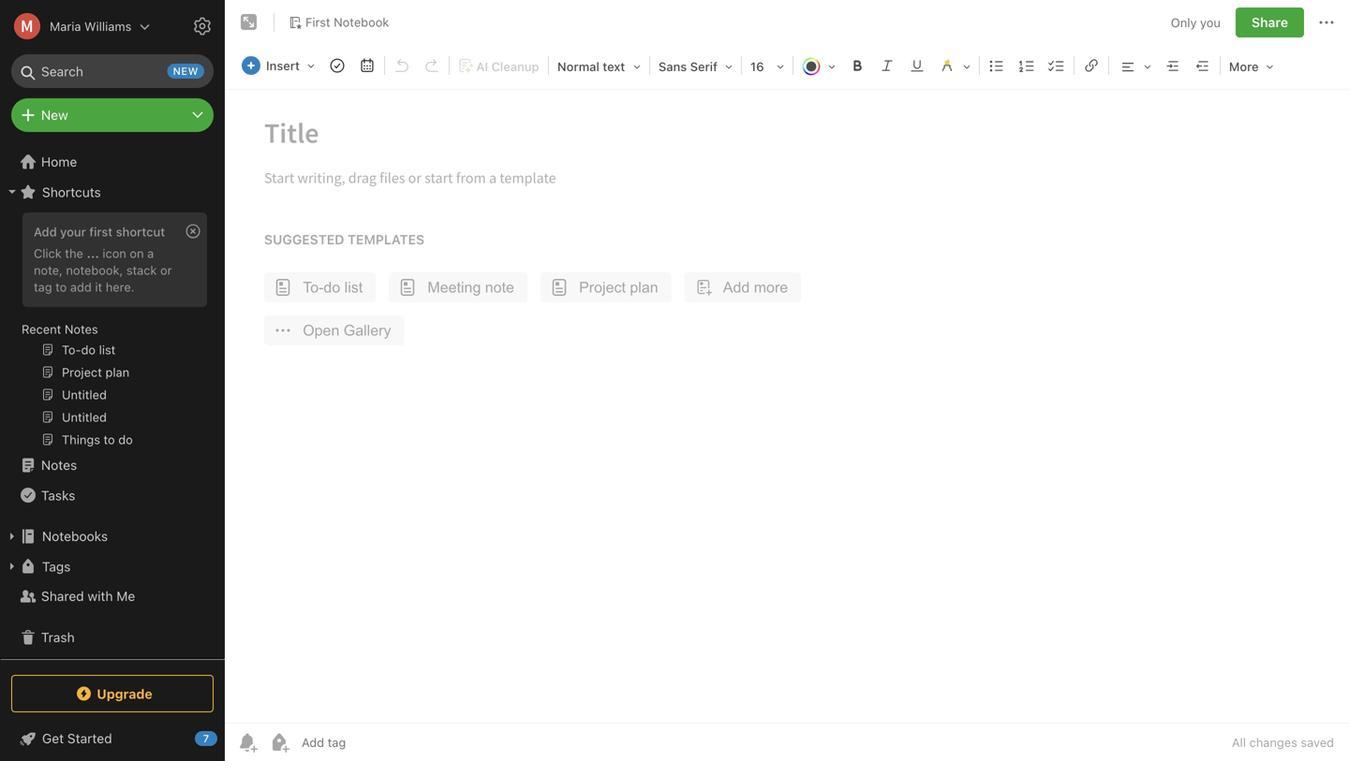 Task type: vqa. For each thing, say whether or not it's contained in the screenshot.
Simplify formatting in the bottom of the page
no



Task type: describe. For each thing, give the bounding box(es) containing it.
click to collapse image
[[218, 727, 232, 750]]

settings image
[[191, 15, 214, 37]]

normal text
[[557, 60, 625, 74]]

outdent image
[[1190, 52, 1216, 79]]

calendar event image
[[354, 52, 380, 79]]

note window element
[[225, 0, 1349, 762]]

checklist image
[[1044, 52, 1070, 79]]

you
[[1200, 15, 1221, 29]]

home
[[41, 154, 77, 170]]

tasks
[[41, 488, 75, 503]]

tag
[[34, 280, 52, 294]]

add
[[34, 225, 57, 239]]

all changes saved
[[1232, 736, 1334, 750]]

it
[[95, 280, 102, 294]]

here.
[[106, 280, 134, 294]]

icon
[[103, 246, 126, 260]]

or
[[160, 263, 172, 277]]

1 vertical spatial notes
[[41, 458, 77, 473]]

on
[[130, 246, 144, 260]]

text
[[603, 60, 625, 74]]

new
[[41, 107, 68, 123]]

trash
[[41, 630, 75, 646]]

me
[[116, 589, 135, 604]]

Font family field
[[652, 52, 739, 80]]

Heading level field
[[551, 52, 647, 80]]

insert
[[266, 59, 300, 73]]

home link
[[0, 147, 225, 177]]

new
[[173, 65, 199, 77]]

Help and Learning task checklist field
[[0, 724, 225, 754]]

with
[[88, 589, 113, 604]]

only
[[1171, 15, 1197, 29]]

get started
[[42, 731, 112, 747]]

bold image
[[844, 52, 870, 79]]

tags
[[42, 559, 71, 575]]

only you
[[1171, 15, 1221, 29]]

indent image
[[1160, 52, 1186, 79]]

maria williams
[[50, 19, 131, 33]]

upgrade
[[97, 687, 152, 702]]

group inside tree
[[0, 207, 216, 458]]

the
[[65, 246, 83, 260]]

tree containing home
[[0, 147, 225, 664]]

Font size field
[[744, 52, 791, 80]]

maria
[[50, 19, 81, 33]]

notebook,
[[66, 263, 123, 277]]

insert link image
[[1078, 52, 1105, 79]]

shortcuts button
[[0, 177, 216, 207]]

expand note image
[[238, 11, 260, 34]]

underline image
[[904, 52, 930, 79]]

williams
[[84, 19, 131, 33]]

shared with me link
[[0, 582, 216, 612]]

notes inside group
[[65, 322, 98, 336]]

normal
[[557, 60, 600, 74]]

icon on a note, notebook, stack or tag to add it here.
[[34, 246, 172, 294]]

shortcut
[[116, 225, 165, 239]]

shared with me
[[41, 589, 135, 604]]

italic image
[[874, 52, 900, 79]]



Task type: locate. For each thing, give the bounding box(es) containing it.
recent
[[22, 322, 61, 336]]

first
[[305, 15, 330, 29]]

notes
[[65, 322, 98, 336], [41, 458, 77, 473]]

shared
[[41, 589, 84, 604]]

Account field
[[0, 7, 150, 45]]

0 vertical spatial notes
[[65, 322, 98, 336]]

Note Editor text field
[[225, 90, 1349, 723]]

note,
[[34, 263, 63, 277]]

numbered list image
[[1014, 52, 1040, 79]]

Highlight field
[[932, 52, 977, 80]]

serif
[[690, 60, 718, 74]]

group containing add your first shortcut
[[0, 207, 216, 458]]

bulleted list image
[[984, 52, 1010, 79]]

7
[[203, 733, 209, 745]]

task image
[[324, 52, 350, 79]]

notes link
[[0, 451, 216, 481]]

notes right recent at the top left
[[65, 322, 98, 336]]

new button
[[11, 98, 214, 132]]

click the ...
[[34, 246, 99, 260]]

changes
[[1250, 736, 1298, 750]]

tags button
[[0, 552, 216, 582]]

started
[[67, 731, 112, 747]]

More actions field
[[1316, 7, 1338, 37]]

click
[[34, 246, 62, 260]]

group
[[0, 207, 216, 458]]

notes up tasks
[[41, 458, 77, 473]]

upgrade button
[[11, 676, 214, 713]]

expand notebooks image
[[5, 529, 20, 544]]

tree
[[0, 147, 225, 664]]

sans
[[659, 60, 687, 74]]

16
[[750, 60, 764, 74]]

add
[[70, 280, 92, 294]]

to
[[55, 280, 67, 294]]

get
[[42, 731, 64, 747]]

tasks button
[[0, 481, 216, 511]]

share button
[[1236, 7, 1304, 37]]

new search field
[[24, 54, 204, 88]]

your
[[60, 225, 86, 239]]

more actions image
[[1316, 11, 1338, 34]]

shortcuts
[[42, 184, 101, 200]]

notebook
[[334, 15, 389, 29]]

share
[[1252, 15, 1288, 30]]

Insert field
[[237, 52, 321, 79]]

add your first shortcut
[[34, 225, 165, 239]]

all
[[1232, 736, 1246, 750]]

expand tags image
[[5, 559, 20, 574]]

sans serif
[[659, 60, 718, 74]]

saved
[[1301, 736, 1334, 750]]

notebooks link
[[0, 522, 216, 552]]

Add tag field
[[300, 735, 440, 751]]

a
[[147, 246, 154, 260]]

more
[[1229, 60, 1259, 74]]

...
[[87, 246, 99, 260]]

Font color field
[[795, 52, 842, 80]]

recent notes
[[22, 322, 98, 336]]

add a reminder image
[[236, 732, 259, 754]]

first
[[89, 225, 113, 239]]

trash link
[[0, 623, 216, 653]]

stack
[[126, 263, 157, 277]]

Search text field
[[24, 54, 201, 88]]

notebooks
[[42, 529, 108, 544]]

Alignment field
[[1111, 52, 1158, 80]]

first notebook button
[[282, 9, 396, 36]]

add tag image
[[268, 732, 290, 754]]

first notebook
[[305, 15, 389, 29]]

More field
[[1223, 52, 1281, 80]]



